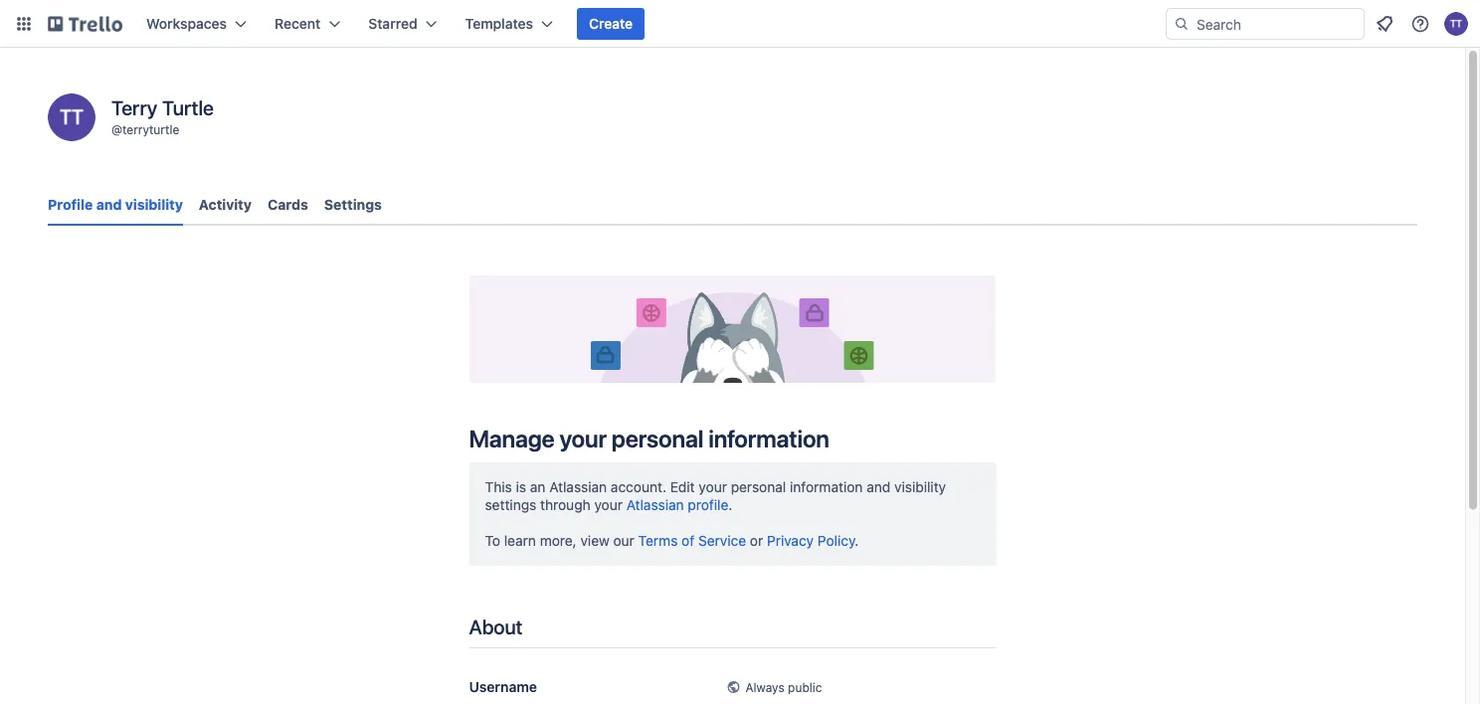 Task type: vqa. For each thing, say whether or not it's contained in the screenshot.
text field
no



Task type: locate. For each thing, give the bounding box(es) containing it.
your
[[560, 425, 607, 452], [699, 479, 727, 495], [594, 497, 623, 513]]

this
[[485, 479, 512, 495]]

0 vertical spatial atlassian
[[549, 479, 607, 495]]

privacy policy link
[[767, 533, 855, 549]]

this is an atlassian account. edit your personal information and visibility settings through your
[[485, 479, 946, 513]]

atlassian
[[549, 479, 607, 495], [626, 497, 684, 513]]

0 horizontal spatial .
[[729, 497, 733, 513]]

username
[[469, 679, 537, 695]]

account.
[[611, 479, 666, 495]]

starred
[[368, 15, 418, 32]]

recent
[[275, 15, 321, 32]]

your up through in the left bottom of the page
[[560, 425, 607, 452]]

always
[[746, 680, 785, 694]]

cards
[[268, 196, 308, 213]]

1 vertical spatial visibility
[[894, 479, 946, 495]]

about
[[469, 615, 523, 638]]

1 horizontal spatial personal
[[731, 479, 786, 495]]

information inside the "this is an atlassian account. edit your personal information and visibility settings through your"
[[790, 479, 863, 495]]

learn
[[504, 533, 536, 549]]

atlassian up through in the left bottom of the page
[[549, 479, 607, 495]]

1 horizontal spatial and
[[867, 479, 891, 495]]

cards link
[[268, 187, 308, 223]]

create button
[[577, 8, 645, 40]]

information up policy
[[790, 479, 863, 495]]

0 horizontal spatial visibility
[[125, 196, 183, 213]]

activity
[[199, 196, 252, 213]]

terry turtle (terryturtle) image
[[48, 94, 96, 141]]

atlassian down account. on the left bottom
[[626, 497, 684, 513]]

. up service
[[729, 497, 733, 513]]

1 vertical spatial personal
[[731, 479, 786, 495]]

Search field
[[1190, 9, 1364, 39]]

your down account. on the left bottom
[[594, 497, 623, 513]]

recent button
[[263, 8, 352, 40]]

activity link
[[199, 187, 252, 223]]

visibility
[[125, 196, 183, 213], [894, 479, 946, 495]]

manage
[[469, 425, 555, 452]]

is
[[516, 479, 526, 495]]

privacy
[[767, 533, 814, 549]]

2 vertical spatial your
[[594, 497, 623, 513]]

personal up or
[[731, 479, 786, 495]]

0 horizontal spatial atlassian
[[549, 479, 607, 495]]

public
[[788, 680, 822, 694]]

terryturtle
[[122, 122, 179, 136]]

edit
[[670, 479, 695, 495]]

profile
[[48, 196, 93, 213]]

1 horizontal spatial visibility
[[894, 479, 946, 495]]

service
[[698, 533, 746, 549]]

0 horizontal spatial and
[[96, 196, 122, 213]]

personal up account. on the left bottom
[[612, 425, 704, 452]]

profile and visibility
[[48, 196, 183, 213]]

0 horizontal spatial personal
[[612, 425, 704, 452]]

0 vertical spatial .
[[729, 497, 733, 513]]

your up profile in the left bottom of the page
[[699, 479, 727, 495]]

and inside the "this is an atlassian account. edit your personal information and visibility settings through your"
[[867, 479, 891, 495]]

. to learn more, view our
[[485, 497, 733, 549]]

terry turtle @ terryturtle
[[111, 96, 214, 136]]

. inside . to learn more, view our
[[729, 497, 733, 513]]

settings
[[485, 497, 536, 513]]

and
[[96, 196, 122, 213], [867, 479, 891, 495]]

1 horizontal spatial .
[[855, 533, 859, 549]]

information up the "this is an atlassian account. edit your personal information and visibility settings through your" at bottom
[[708, 425, 829, 452]]

@
[[111, 122, 122, 136]]

0 vertical spatial personal
[[612, 425, 704, 452]]

search image
[[1174, 16, 1190, 32]]

0 notifications image
[[1373, 12, 1397, 36]]

information
[[708, 425, 829, 452], [790, 479, 863, 495]]

.
[[729, 497, 733, 513], [855, 533, 859, 549]]

0 vertical spatial information
[[708, 425, 829, 452]]

0 vertical spatial visibility
[[125, 196, 183, 213]]

our
[[613, 533, 635, 549]]

1 horizontal spatial atlassian
[[626, 497, 684, 513]]

1 vertical spatial atlassian
[[626, 497, 684, 513]]

1 vertical spatial .
[[855, 533, 859, 549]]

1 vertical spatial information
[[790, 479, 863, 495]]

to
[[485, 533, 500, 549]]

terms
[[638, 533, 678, 549]]

1 vertical spatial and
[[867, 479, 891, 495]]

personal
[[612, 425, 704, 452], [731, 479, 786, 495]]

. right privacy
[[855, 533, 859, 549]]



Task type: describe. For each thing, give the bounding box(es) containing it.
settings
[[324, 196, 382, 213]]

more,
[[540, 533, 577, 549]]

turtle
[[162, 96, 214, 119]]

policy
[[818, 533, 855, 549]]

open information menu image
[[1411, 14, 1431, 34]]

templates
[[465, 15, 533, 32]]

visibility inside the "this is an atlassian account. edit your personal information and visibility settings through your"
[[894, 479, 946, 495]]

terry turtle (terryturtle) image
[[1444, 12, 1468, 36]]

always public
[[746, 680, 822, 694]]

view
[[580, 533, 610, 549]]

through
[[540, 497, 591, 513]]

atlassian profile
[[626, 497, 729, 513]]

personal inside the "this is an atlassian account. edit your personal information and visibility settings through your"
[[731, 479, 786, 495]]

terms of service link
[[638, 533, 746, 549]]

terms of service or privacy policy .
[[638, 533, 859, 549]]

workspaces button
[[134, 8, 259, 40]]

settings link
[[324, 187, 382, 223]]

create
[[589, 15, 633, 32]]

1 vertical spatial your
[[699, 479, 727, 495]]

0 vertical spatial your
[[560, 425, 607, 452]]

manage your personal information
[[469, 425, 829, 452]]

profile and visibility link
[[48, 187, 183, 226]]

of
[[682, 533, 695, 549]]

atlassian profile link
[[626, 497, 729, 513]]

workspaces
[[146, 15, 227, 32]]

0 vertical spatial and
[[96, 196, 122, 213]]

starred button
[[356, 8, 449, 40]]

visibility inside profile and visibility link
[[125, 196, 183, 213]]

back to home image
[[48, 8, 122, 40]]

primary element
[[0, 0, 1480, 48]]

or
[[750, 533, 763, 549]]

an
[[530, 479, 546, 495]]

terry
[[111, 96, 158, 119]]

profile
[[688, 497, 729, 513]]

templates button
[[453, 8, 565, 40]]

atlassian inside the "this is an atlassian account. edit your personal information and visibility settings through your"
[[549, 479, 607, 495]]



